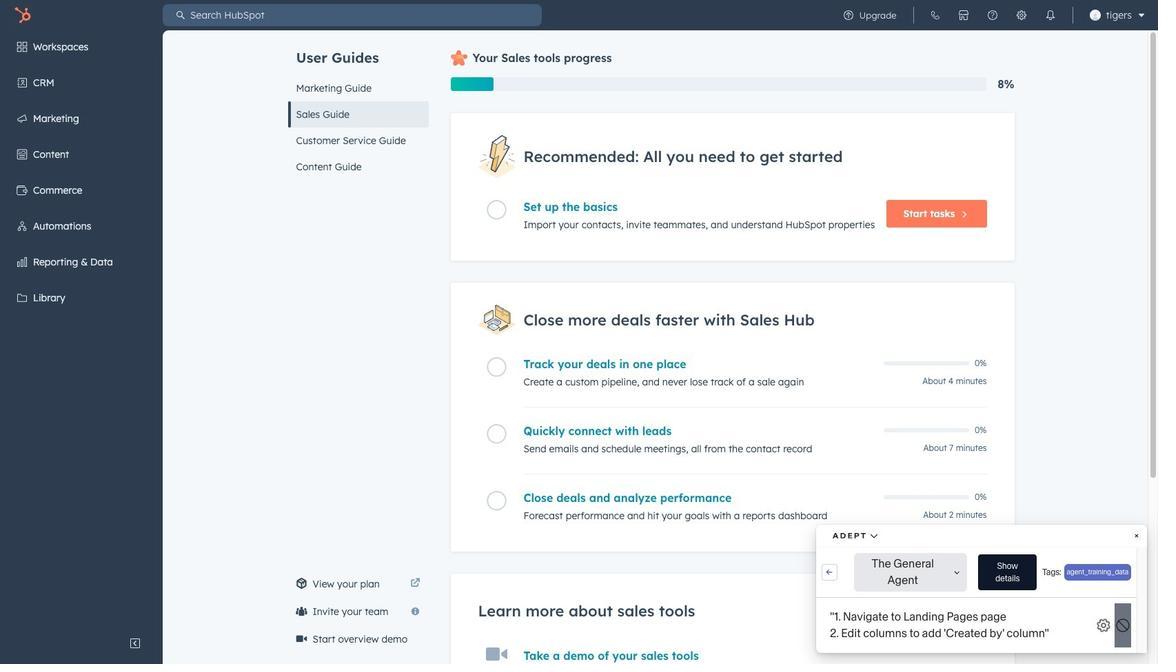 Task type: vqa. For each thing, say whether or not it's contained in the screenshot.
second Press to sort. icon
no



Task type: describe. For each thing, give the bounding box(es) containing it.
settings image
[[1016, 10, 1027, 21]]

notifications image
[[1045, 10, 1056, 21]]



Task type: locate. For each thing, give the bounding box(es) containing it.
marketplaces image
[[958, 10, 969, 21]]

Search HubSpot search field
[[185, 4, 542, 26]]

menu
[[834, 0, 1150, 30]]

help image
[[987, 10, 998, 21]]



